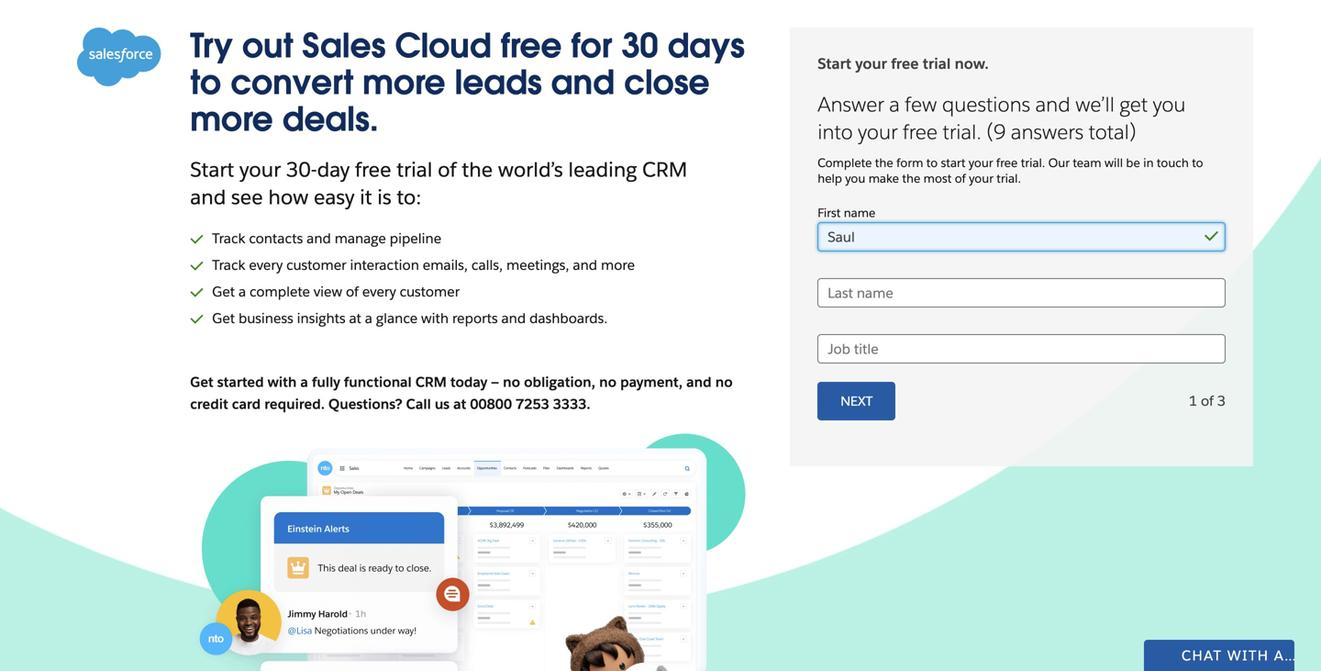 Task type: describe. For each thing, give the bounding box(es) containing it.
0 horizontal spatial customer
[[287, 256, 347, 274]]

and left manage
[[307, 229, 331, 247]]

make
[[869, 171, 900, 187]]

be
[[1127, 155, 1141, 171]]

answer
[[818, 92, 885, 118]]

1 vertical spatial every
[[362, 283, 396, 301]]

—
[[491, 373, 499, 391]]

and right reports
[[502, 309, 526, 327]]

credit
[[190, 395, 228, 413]]

cloud
[[395, 25, 492, 67]]

free up 'few'
[[892, 54, 919, 73]]

start
[[941, 155, 966, 171]]

a left glance
[[365, 309, 373, 327]]

2 horizontal spatial to
[[1193, 155, 1204, 171]]

complete the form to start your free trial. our team will be in touch to help you make the most of your trial.
[[818, 155, 1204, 187]]

complete
[[250, 283, 310, 301]]

easy
[[314, 184, 355, 210]]

out
[[242, 25, 293, 67]]

fully
[[312, 373, 340, 391]]

started
[[217, 373, 264, 391]]

start your 30-day free trial of the world's leading crm and see how easy it is to:
[[190, 157, 688, 210]]

to:
[[397, 184, 422, 210]]

trial. inside answer a few questions and we'll get you into your free trial. (9 answers total)
[[943, 119, 982, 145]]

and inside try out sales cloud free for 30 days to convert more leads and close more deals.
[[551, 62, 615, 104]]

meetings,
[[507, 256, 570, 274]]

(9
[[987, 119, 1006, 145]]

30
[[622, 25, 659, 67]]

next
[[841, 393, 873, 410]]

more inside track contacts and manage pipeline track every customer interaction emails, calls, meetings, and more get a complete view of every customer get business insights at a glance with reports and dashboards.
[[601, 256, 635, 274]]

interaction
[[350, 256, 419, 274]]

glance
[[376, 309, 418, 327]]

insights
[[297, 309, 346, 327]]

free inside start your 30-day free trial of the world's leading crm and see how easy it is to:
[[355, 157, 392, 183]]

emails,
[[423, 256, 468, 274]]

0 vertical spatial every
[[249, 256, 283, 274]]

and inside get started with a fully functional crm today — no obligation, no payment, and no credit card required. questions? call us at
[[687, 373, 712, 391]]

leads
[[455, 62, 542, 104]]

1 horizontal spatial to
[[927, 155, 938, 171]]

chat
[[1182, 646, 1223, 664]]

get inside get started with a fully functional crm today — no obligation, no payment, and no credit card required. questions? call us at
[[190, 373, 214, 391]]

answer a few questions and we'll get you into your free trial. (9 answers total)
[[818, 92, 1186, 145]]

of inside track contacts and manage pipeline track every customer interaction emails, calls, meetings, and more get a complete view of every customer get business insights at a glance with reports and dashboards.
[[346, 283, 359, 301]]

1 track from the top
[[212, 229, 246, 247]]

1 no from the left
[[503, 373, 521, 391]]

a inside get started with a fully functional crm today — no obligation, no payment, and no credit card required. questions? call us at
[[301, 373, 308, 391]]

close
[[624, 62, 710, 104]]

answers
[[1011, 119, 1084, 145]]

questions
[[943, 92, 1031, 118]]

with inside track contacts and manage pipeline track every customer interaction emails, calls, meetings, and more get a complete view of every customer get business insights at a glance with reports and dashboards.
[[421, 309, 449, 327]]

trial inside start your 30-day free trial of the world's leading crm and see how easy it is to:
[[397, 157, 433, 183]]

it
[[360, 184, 372, 210]]

contacts
[[249, 229, 303, 247]]

of left 3
[[1202, 392, 1214, 410]]

we'll
[[1076, 92, 1115, 118]]

complete
[[818, 155, 872, 171]]

team
[[1073, 155, 1102, 171]]

3 no from the left
[[716, 373, 733, 391]]

1 vertical spatial customer
[[400, 283, 460, 301]]

a inside answer a few questions and we'll get you into your free trial. (9 answers total)
[[890, 92, 900, 118]]

3
[[1218, 392, 1226, 410]]

next button
[[818, 382, 896, 421]]

today
[[451, 373, 488, 391]]

and right meetings,
[[573, 256, 598, 274]]

chat with an exp button
[[1145, 640, 1322, 671]]

to inside try out sales cloud free for 30 days to convert more leads and close more deals.
[[190, 62, 221, 104]]

your inside start your 30-day free trial of the world's leading crm and see how easy it is to:
[[240, 157, 281, 183]]

leading
[[569, 157, 638, 183]]

for
[[571, 25, 612, 67]]

card
[[232, 395, 261, 413]]

of inside the complete the form to start your free trial. our team will be in touch to help you make the most of your trial.
[[955, 171, 966, 187]]

our
[[1049, 155, 1070, 171]]

reports
[[453, 309, 498, 327]]

an
[[1275, 646, 1297, 664]]

exp
[[1302, 646, 1322, 664]]

you inside the complete the form to start your free trial. our team will be in touch to help you make the most of your trial.
[[846, 171, 866, 187]]

track contacts and manage pipeline track every customer interaction emails, calls, meetings, and more get a complete view of every customer get business insights at a glance with reports and dashboards.
[[212, 229, 635, 327]]

trial. left 'our'
[[1021, 155, 1046, 171]]

form
[[897, 155, 924, 171]]

chat with an exp
[[1182, 646, 1322, 664]]

1 vertical spatial get
[[212, 309, 235, 327]]

free inside the complete the form to start your free trial. our team will be in touch to help you make the most of your trial.
[[997, 155, 1018, 171]]

1 horizontal spatial the
[[876, 155, 894, 171]]

the inside start your 30-day free trial of the world's leading crm and see how easy it is to:
[[462, 157, 493, 183]]



Task type: vqa. For each thing, say whether or not it's contained in the screenshot.
team
yes



Task type: locate. For each thing, give the bounding box(es) containing it.
a left the fully on the bottom
[[301, 373, 308, 391]]

1 horizontal spatial start
[[818, 54, 852, 73]]

obligation,
[[524, 373, 596, 391]]

interactive dashboard of sales cloud on laptop and mobile screen image
[[190, 434, 772, 671]]

1 vertical spatial crm
[[416, 373, 447, 391]]

at
[[349, 309, 362, 327], [454, 395, 467, 413]]

get up credit
[[190, 373, 214, 391]]

of
[[438, 157, 457, 183], [955, 171, 966, 187], [346, 283, 359, 301], [1202, 392, 1214, 410]]

1 vertical spatial at
[[454, 395, 467, 413]]

start for start your free trial now.
[[818, 54, 852, 73]]

a up business
[[239, 283, 246, 301]]

get
[[212, 283, 235, 301], [212, 309, 235, 327], [190, 373, 214, 391]]

with inside chat with an exp button
[[1228, 646, 1270, 664]]

at right insights
[[349, 309, 362, 327]]

see
[[231, 184, 263, 210]]

every down interaction on the left of page
[[362, 283, 396, 301]]

to
[[190, 62, 221, 104], [927, 155, 938, 171], [1193, 155, 1204, 171]]

total)
[[1089, 119, 1137, 145]]

try
[[190, 25, 233, 67]]

trial
[[923, 54, 951, 73], [397, 157, 433, 183]]

crm
[[643, 157, 688, 183], [416, 373, 447, 391]]

the
[[876, 155, 894, 171], [462, 157, 493, 183], [903, 171, 921, 187]]

no
[[503, 373, 521, 391], [599, 373, 617, 391], [716, 373, 733, 391]]

0 horizontal spatial you
[[846, 171, 866, 187]]

every down contacts
[[249, 256, 283, 274]]

manage
[[335, 229, 386, 247]]

at inside get started with a fully functional crm today — no obligation, no payment, and no credit card required. questions? call us at
[[454, 395, 467, 413]]

customer down emails,
[[400, 283, 460, 301]]

with right glance
[[421, 309, 449, 327]]

1
[[1190, 392, 1198, 410]]

view
[[314, 283, 342, 301]]

your inside answer a few questions and we'll get you into your free trial. (9 answers total)
[[858, 119, 898, 145]]

a left 'few'
[[890, 92, 900, 118]]

get left business
[[212, 309, 235, 327]]

functional
[[344, 373, 412, 391]]

with
[[421, 309, 449, 327], [268, 373, 297, 391], [1228, 646, 1270, 664]]

customer
[[287, 256, 347, 274], [400, 283, 460, 301]]

most
[[924, 171, 952, 187]]

of up pipeline
[[438, 157, 457, 183]]

touch
[[1157, 155, 1190, 171]]

deals.
[[282, 98, 379, 140]]

0 horizontal spatial the
[[462, 157, 493, 183]]

of right view on the top left of page
[[346, 283, 359, 301]]

0 vertical spatial trial
[[923, 54, 951, 73]]

required. questions?
[[265, 395, 403, 413]]

track down see
[[212, 229, 246, 247]]

you right "help"
[[846, 171, 866, 187]]

start for start your 30-day free trial of the world's leading crm and see how easy it is to:
[[190, 157, 234, 183]]

a
[[890, 92, 900, 118], [239, 283, 246, 301], [365, 309, 373, 327], [301, 373, 308, 391]]

the left most
[[903, 171, 921, 187]]

and
[[551, 62, 615, 104], [1036, 92, 1071, 118], [190, 184, 226, 210], [307, 229, 331, 247], [573, 256, 598, 274], [502, 309, 526, 327], [687, 373, 712, 391]]

1 vertical spatial with
[[268, 373, 297, 391]]

1 vertical spatial start
[[190, 157, 234, 183]]

how
[[268, 184, 309, 210]]

now.
[[955, 54, 989, 73]]

the left form
[[876, 155, 894, 171]]

1 horizontal spatial no
[[599, 373, 617, 391]]

get started with a fully functional crm today — no obligation, no payment, and no credit card required. questions? call us at
[[190, 373, 733, 413]]

is
[[378, 184, 392, 210]]

to left out
[[190, 62, 221, 104]]

with right started
[[268, 373, 297, 391]]

no left payment,
[[599, 373, 617, 391]]

1 of 3
[[1190, 392, 1226, 410]]

every
[[249, 256, 283, 274], [362, 283, 396, 301]]

trial. up start
[[943, 119, 982, 145]]

0 horizontal spatial no
[[503, 373, 521, 391]]

in
[[1144, 155, 1154, 171]]

0 horizontal spatial start
[[190, 157, 234, 183]]

and inside start your 30-day free trial of the world's leading crm and see how easy it is to:
[[190, 184, 226, 210]]

0 horizontal spatial trial
[[397, 157, 433, 183]]

into
[[818, 119, 853, 145]]

free inside try out sales cloud free for 30 days to convert more leads and close more deals.
[[501, 25, 562, 67]]

no right payment,
[[716, 373, 733, 391]]

1 vertical spatial you
[[846, 171, 866, 187]]

2 no from the left
[[599, 373, 617, 391]]

track
[[212, 229, 246, 247], [212, 256, 246, 274]]

0 vertical spatial start
[[818, 54, 852, 73]]

get
[[1120, 92, 1148, 118]]

0 horizontal spatial with
[[268, 373, 297, 391]]

None text field
[[818, 222, 1226, 252], [818, 278, 1226, 308], [818, 334, 1226, 364], [818, 222, 1226, 252], [818, 278, 1226, 308], [818, 334, 1226, 364]]

at inside track contacts and manage pipeline track every customer interaction emails, calls, meetings, and more get a complete view of every customer get business insights at a glance with reports and dashboards.
[[349, 309, 362, 327]]

0 horizontal spatial crm
[[416, 373, 447, 391]]

1 horizontal spatial with
[[421, 309, 449, 327]]

0 vertical spatial get
[[212, 283, 235, 301]]

crm up us
[[416, 373, 447, 391]]

trial up to:
[[397, 157, 433, 183]]

and inside answer a few questions and we'll get you into your free trial. (9 answers total)
[[1036, 92, 1071, 118]]

you right get
[[1153, 92, 1186, 118]]

start inside start your 30-day free trial of the world's leading crm and see how easy it is to:
[[190, 157, 234, 183]]

trial.
[[943, 119, 982, 145], [1021, 155, 1046, 171], [997, 171, 1022, 187]]

0 horizontal spatial every
[[249, 256, 283, 274]]

sales
[[302, 25, 386, 67]]

to left start
[[927, 155, 938, 171]]

track up business
[[212, 256, 246, 274]]

1 horizontal spatial more
[[363, 62, 446, 104]]

get left the complete
[[212, 283, 235, 301]]

try out sales cloud free for 30 days to convert more leads and close more deals.
[[190, 25, 745, 140]]

1 horizontal spatial at
[[454, 395, 467, 413]]

call
[[406, 395, 431, 413]]

start up see
[[190, 157, 234, 183]]

trial left now. on the right top of the page
[[923, 54, 951, 73]]

1 vertical spatial track
[[212, 256, 246, 274]]

0 vertical spatial customer
[[287, 256, 347, 274]]

and left 30
[[551, 62, 615, 104]]

day
[[317, 157, 350, 183]]

2 horizontal spatial more
[[601, 256, 635, 274]]

more
[[363, 62, 446, 104], [190, 98, 273, 140], [601, 256, 635, 274]]

free up the it
[[355, 157, 392, 183]]

0 vertical spatial with
[[421, 309, 449, 327]]

1 horizontal spatial every
[[362, 283, 396, 301]]

1 horizontal spatial you
[[1153, 92, 1186, 118]]

no right —
[[503, 373, 521, 391]]

0 vertical spatial at
[[349, 309, 362, 327]]

2 track from the top
[[212, 256, 246, 274]]

0 horizontal spatial more
[[190, 98, 273, 140]]

your
[[856, 54, 888, 73], [858, 119, 898, 145], [969, 155, 994, 171], [240, 157, 281, 183], [970, 171, 994, 187]]

and right payment,
[[687, 373, 712, 391]]

of inside start your 30-day free trial of the world's leading crm and see how easy it is to:
[[438, 157, 457, 183]]

the left the world's
[[462, 157, 493, 183]]

start your free trial now.
[[818, 54, 989, 73]]

help
[[818, 171, 843, 187]]

0 horizontal spatial to
[[190, 62, 221, 104]]

crm inside get started with a fully functional crm today — no obligation, no payment, and no credit card required. questions? call us at
[[416, 373, 447, 391]]

world's
[[498, 157, 563, 183]]

crm right leading
[[643, 157, 688, 183]]

2 horizontal spatial no
[[716, 373, 733, 391]]

1 vertical spatial trial
[[397, 157, 433, 183]]

1 horizontal spatial trial
[[923, 54, 951, 73]]

at right us
[[454, 395, 467, 413]]

start
[[818, 54, 852, 73], [190, 157, 234, 183]]

dashboards.
[[530, 309, 608, 327]]

and up answers at the top of page
[[1036, 92, 1071, 118]]

0 vertical spatial crm
[[643, 157, 688, 183]]

to right touch at the right of the page
[[1193, 155, 1204, 171]]

start up answer
[[818, 54, 852, 73]]

few
[[905, 92, 938, 118]]

crm inside start your 30-day free trial of the world's leading crm and see how easy it is to:
[[643, 157, 688, 183]]

business
[[239, 309, 294, 327]]

trial. down (9
[[997, 171, 1022, 187]]

free inside answer a few questions and we'll get you into your free trial. (9 answers total)
[[903, 119, 938, 145]]

and left see
[[190, 184, 226, 210]]

2 vertical spatial with
[[1228, 646, 1270, 664]]

.
[[587, 395, 591, 413]]

2 horizontal spatial the
[[903, 171, 921, 187]]

free left for
[[501, 25, 562, 67]]

convert
[[231, 62, 353, 104]]

1 horizontal spatial customer
[[400, 283, 460, 301]]

calls,
[[472, 256, 503, 274]]

0 vertical spatial track
[[212, 229, 246, 247]]

go to the homepage image
[[77, 28, 162, 86]]

with left the an
[[1228, 646, 1270, 664]]

of right most
[[955, 171, 966, 187]]

30-
[[286, 157, 317, 183]]

2 vertical spatial get
[[190, 373, 214, 391]]

you inside answer a few questions and we'll get you into your free trial. (9 answers total)
[[1153, 92, 1186, 118]]

customer up view on the top left of page
[[287, 256, 347, 274]]

1 horizontal spatial crm
[[643, 157, 688, 183]]

with inside get started with a fully functional crm today — no obligation, no payment, and no credit card required. questions? call us at
[[268, 373, 297, 391]]

0 horizontal spatial at
[[349, 309, 362, 327]]

pipeline
[[390, 229, 442, 247]]

free down (9
[[997, 155, 1018, 171]]

you
[[1153, 92, 1186, 118], [846, 171, 866, 187]]

2 horizontal spatial with
[[1228, 646, 1270, 664]]

us
[[435, 395, 450, 413]]

0 vertical spatial you
[[1153, 92, 1186, 118]]

will
[[1105, 155, 1124, 171]]

payment,
[[621, 373, 683, 391]]

days
[[668, 25, 745, 67]]

free down 'few'
[[903, 119, 938, 145]]



